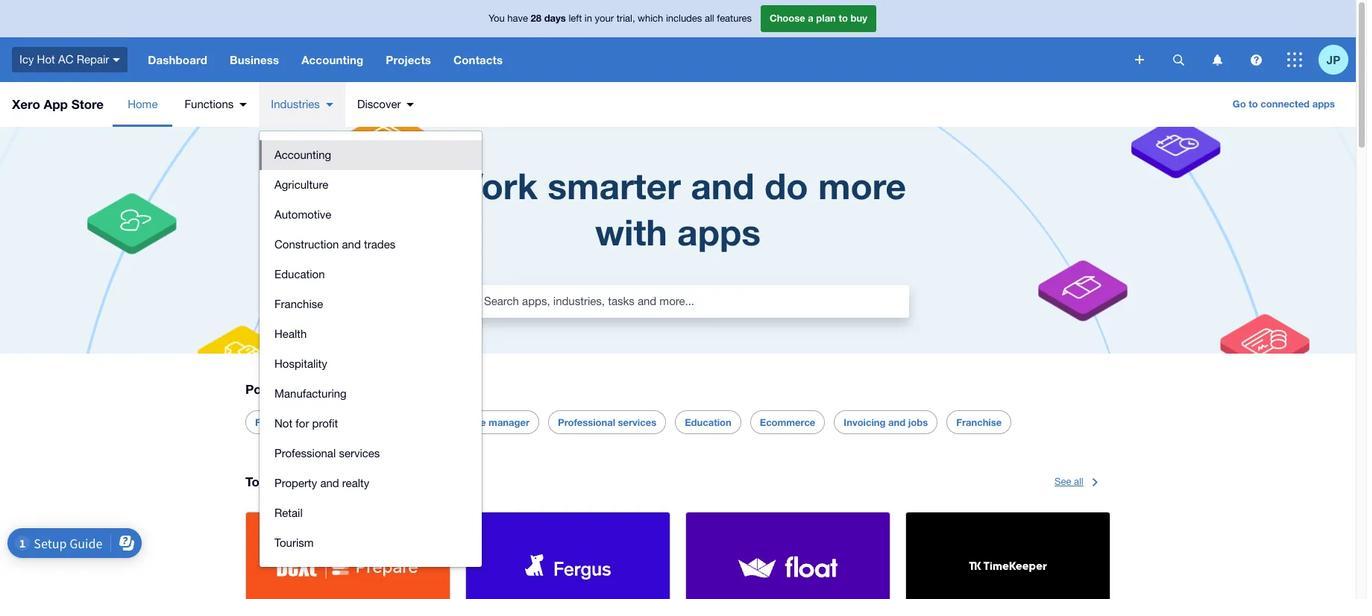 Task type: vqa. For each thing, say whether or not it's contained in the screenshot.
to
yes



Task type: locate. For each thing, give the bounding box(es) containing it.
education for ecommerce
[[685, 416, 732, 428]]

top
[[245, 474, 267, 490]]

navigation
[[137, 37, 1125, 82]]

accounting up 'industries' popup button
[[302, 53, 364, 66]]

1 vertical spatial franchise button
[[957, 411, 1002, 434]]

invoicing
[[844, 416, 886, 428]]

menu
[[113, 82, 426, 127]]

financial services
[[255, 416, 338, 428]]

0 horizontal spatial education
[[275, 268, 325, 281]]

0 vertical spatial education
[[275, 268, 325, 281]]

trades inside button
[[364, 238, 396, 251]]

projects button
[[375, 37, 442, 82]]

franchise right jobs
[[957, 416, 1002, 428]]

property
[[275, 477, 317, 489]]

0 horizontal spatial professional services button
[[260, 439, 482, 469]]

1 horizontal spatial all
[[1074, 476, 1084, 487]]

and inside button
[[320, 477, 339, 489]]

franchise button down construction and trades button
[[260, 289, 482, 319]]

apps up search apps, industries, tasks and more... field
[[677, 210, 761, 253]]

education button
[[260, 260, 482, 289], [685, 411, 732, 434]]

construction
[[275, 238, 339, 251]]

1 vertical spatial professional
[[275, 447, 336, 460]]

realty
[[342, 477, 369, 489]]

professional services button
[[558, 411, 657, 434], [260, 439, 482, 469]]

franchise button right jobs
[[957, 411, 1002, 434]]

0 vertical spatial all
[[705, 13, 714, 24]]

apps right connected
[[1313, 98, 1335, 110]]

dashboard link
[[137, 37, 219, 82]]

education button for and
[[260, 260, 482, 289]]

dext prepare logo image
[[277, 555, 419, 579]]

jp button
[[1319, 37, 1356, 82]]

and inside button
[[889, 416, 906, 428]]

accounting inside dropdown button
[[302, 53, 364, 66]]

1 vertical spatial franchise
[[957, 416, 1002, 428]]

list box containing accounting
[[260, 131, 482, 567]]

to left buy
[[839, 12, 848, 24]]

contacts
[[454, 53, 503, 66]]

accounting
[[302, 53, 364, 66], [275, 148, 331, 161]]

0 horizontal spatial education button
[[260, 260, 482, 289]]

and inside 'work smarter and do more with apps'
[[691, 164, 755, 207]]

1 vertical spatial education
[[685, 416, 732, 428]]

agriculture button
[[260, 170, 482, 200]]

all left features on the right
[[705, 13, 714, 24]]

education
[[275, 268, 325, 281], [685, 416, 732, 428]]

float cashflow forecasting app logo image
[[737, 554, 840, 580]]

your
[[595, 13, 614, 24]]

0 horizontal spatial all
[[705, 13, 714, 24]]

to right go
[[1249, 98, 1258, 110]]

store
[[71, 96, 104, 112]]

education for franchise
[[275, 268, 325, 281]]

work
[[450, 164, 538, 207]]

health
[[275, 328, 307, 340]]

accounting up agriculture
[[275, 148, 331, 161]]

financial
[[255, 416, 297, 428]]

1 horizontal spatial education
[[685, 416, 732, 428]]

professional inside list box
[[275, 447, 336, 460]]

and for construction and trades
[[342, 238, 361, 251]]

and down automotive button
[[342, 238, 361, 251]]

jp
[[1327, 53, 1341, 66]]

1 vertical spatial to
[[1249, 98, 1258, 110]]

Work smarter and do more with apps search field
[[0, 127, 1356, 354]]

and left the do
[[691, 164, 755, 207]]

0 vertical spatial to
[[839, 12, 848, 24]]

2 vertical spatial apps
[[419, 474, 449, 490]]

and left realty
[[320, 477, 339, 489]]

icy
[[19, 53, 34, 65]]

1 vertical spatial apps
[[677, 210, 761, 253]]

financial services button
[[255, 411, 338, 434]]

apps inside 'work smarter and do more with apps'
[[677, 210, 761, 253]]

accounting inside button
[[275, 148, 331, 161]]

0 horizontal spatial professional services
[[275, 447, 380, 460]]

profit
[[312, 417, 338, 430]]

banner
[[0, 0, 1356, 82]]

automotive button
[[260, 200, 482, 230]]

group
[[260, 131, 482, 567]]

see all
[[1055, 476, 1084, 487]]

0 vertical spatial education button
[[260, 260, 482, 289]]

1 vertical spatial education button
[[685, 411, 732, 434]]

do
[[765, 164, 808, 207]]

professional for the bottommost professional services button
[[275, 447, 336, 460]]

franchise up health
[[275, 298, 323, 310]]

apps
[[1313, 98, 1335, 110], [677, 210, 761, 253], [419, 474, 449, 490]]

1 vertical spatial professional services
[[275, 447, 380, 460]]

franchise button
[[260, 289, 482, 319], [957, 411, 1002, 434]]

0 horizontal spatial services
[[299, 416, 338, 428]]

0 horizontal spatial to
[[839, 12, 848, 24]]

a
[[808, 12, 814, 24]]

2 horizontal spatial apps
[[1313, 98, 1335, 110]]

services
[[299, 416, 338, 428], [618, 416, 657, 428], [339, 447, 380, 460]]

0 horizontal spatial professional
[[275, 447, 336, 460]]

not for profit button
[[260, 409, 482, 439]]

professional services
[[558, 416, 657, 428], [275, 447, 380, 460]]

retail button
[[260, 498, 482, 528]]

projects
[[386, 53, 431, 66]]

practice
[[448, 416, 486, 428]]

0 vertical spatial professional
[[558, 416, 615, 428]]

and left jobs
[[889, 416, 906, 428]]

timekeeper app logo image
[[962, 554, 1054, 580]]

xero app store
[[12, 96, 104, 112]]

top construction and trades apps
[[245, 474, 449, 490]]

1 vertical spatial accounting
[[275, 148, 331, 161]]

0 horizontal spatial franchise button
[[260, 289, 482, 319]]

choose a plan to buy
[[770, 12, 868, 24]]

property and realty button
[[260, 469, 482, 498]]

hospitality
[[275, 357, 327, 370]]

business
[[230, 53, 279, 66]]

and inside button
[[342, 238, 361, 251]]

svg image
[[1288, 52, 1303, 67], [1173, 54, 1184, 65], [1213, 54, 1222, 65], [1251, 54, 1262, 65], [113, 58, 120, 62]]

construction
[[271, 474, 347, 490]]

and up the retail button
[[351, 474, 373, 490]]

not
[[275, 417, 293, 430]]

industries button
[[259, 82, 345, 127]]

all right see on the right bottom
[[1074, 476, 1084, 487]]

1 vertical spatial all
[[1074, 476, 1084, 487]]

trades right realty
[[377, 474, 415, 490]]

home button
[[113, 82, 173, 127]]

property and realty
[[275, 477, 369, 489]]

list box
[[260, 131, 482, 567]]

1 horizontal spatial education button
[[685, 411, 732, 434]]

0 horizontal spatial apps
[[419, 474, 449, 490]]

buy
[[851, 12, 868, 24]]

you
[[489, 13, 505, 24]]

0 horizontal spatial franchise
[[275, 298, 323, 310]]

0 vertical spatial professional services button
[[558, 411, 657, 434]]

1 horizontal spatial apps
[[677, 210, 761, 253]]

services inside button
[[299, 416, 338, 428]]

trades
[[364, 238, 396, 251], [377, 474, 415, 490]]

trades down automotive button
[[364, 238, 396, 251]]

and for invoicing and jobs
[[889, 416, 906, 428]]

0 vertical spatial franchise
[[275, 298, 323, 310]]

1 horizontal spatial professional services
[[558, 416, 657, 428]]

hospitality button
[[260, 349, 482, 379]]

jobs
[[908, 416, 928, 428]]

ecommerce
[[760, 416, 816, 428]]

and
[[691, 164, 755, 207], [342, 238, 361, 251], [889, 416, 906, 428], [351, 474, 373, 490], [320, 477, 339, 489]]

2 horizontal spatial services
[[618, 416, 657, 428]]

contacts button
[[442, 37, 514, 82]]

apps down practice at the left bottom of the page
[[419, 474, 449, 490]]

invoicing and jobs
[[844, 416, 928, 428]]

professional
[[558, 416, 615, 428], [275, 447, 336, 460]]

0 vertical spatial apps
[[1313, 98, 1335, 110]]

1 horizontal spatial to
[[1249, 98, 1258, 110]]

0 vertical spatial accounting
[[302, 53, 364, 66]]

navigation containing dashboard
[[137, 37, 1125, 82]]

1 horizontal spatial professional
[[558, 416, 615, 428]]

0 vertical spatial trades
[[364, 238, 396, 251]]

have
[[508, 13, 528, 24]]



Task type: describe. For each thing, give the bounding box(es) containing it.
svg image
[[1135, 55, 1144, 64]]

retail
[[275, 507, 303, 519]]

accounting button
[[290, 37, 375, 82]]

industries
[[271, 98, 320, 110]]

1 horizontal spatial professional services button
[[558, 411, 657, 434]]

functions
[[185, 98, 234, 110]]

professional services inside list box
[[275, 447, 380, 460]]

icy hot ac repair
[[19, 53, 109, 65]]

tourism button
[[260, 528, 482, 558]]

for
[[296, 417, 309, 430]]

Search apps, industries, tasks and more... field
[[483, 287, 909, 316]]

more
[[818, 164, 907, 207]]

see
[[1055, 476, 1072, 487]]

in
[[585, 13, 592, 24]]

1 vertical spatial professional services button
[[260, 439, 482, 469]]

xero
[[12, 96, 40, 112]]

app
[[296, 381, 319, 397]]

invoicing and jobs button
[[844, 411, 928, 434]]

and for property and realty
[[320, 477, 339, 489]]

app
[[44, 96, 68, 112]]

categories
[[322, 381, 386, 397]]

manager
[[489, 416, 530, 428]]

business button
[[219, 37, 290, 82]]

not for profit
[[275, 417, 338, 430]]

features
[[717, 13, 752, 24]]

0 vertical spatial franchise button
[[260, 289, 482, 319]]

home
[[128, 98, 158, 110]]

automotive
[[275, 208, 332, 221]]

group containing accounting
[[260, 131, 482, 567]]

1 horizontal spatial franchise
[[957, 416, 1002, 428]]

accounting button
[[260, 140, 482, 170]]

you have 28 days left in your trial, which includes all features
[[489, 12, 752, 24]]

work smarter and do more with apps
[[450, 164, 907, 253]]

practice manager button
[[448, 411, 530, 434]]

popular
[[245, 381, 292, 397]]

includes
[[666, 13, 702, 24]]

hot
[[37, 53, 55, 65]]

discover button
[[345, 82, 426, 127]]

construction and trades button
[[260, 230, 482, 260]]

with
[[595, 210, 668, 253]]

practice manager
[[448, 416, 530, 428]]

dashboard
[[148, 53, 207, 66]]

discover
[[357, 98, 401, 110]]

plan
[[816, 12, 836, 24]]

which
[[638, 13, 663, 24]]

navigation inside banner
[[137, 37, 1125, 82]]

ecommerce button
[[760, 411, 816, 434]]

0 vertical spatial professional services
[[558, 416, 657, 428]]

28
[[531, 12, 542, 24]]

agriculture
[[275, 178, 328, 191]]

banner containing jp
[[0, 0, 1356, 82]]

1 vertical spatial trades
[[377, 474, 415, 490]]

education button for services
[[685, 411, 732, 434]]

popular app categories
[[245, 381, 386, 397]]

go
[[1233, 98, 1246, 110]]

tourism
[[275, 536, 314, 549]]

1 horizontal spatial franchise button
[[957, 411, 1002, 434]]

repair
[[77, 53, 109, 65]]

construction and trades
[[275, 238, 396, 251]]

manufacturing
[[275, 387, 347, 400]]

all inside the you have 28 days left in your trial, which includes all features
[[705, 13, 714, 24]]

health button
[[260, 319, 482, 349]]

left
[[569, 13, 582, 24]]

smarter
[[548, 164, 681, 207]]

fergus app logo image
[[525, 554, 611, 580]]

1 horizontal spatial services
[[339, 447, 380, 460]]

svg image inside icy hot ac repair popup button
[[113, 58, 120, 62]]

to inside banner
[[839, 12, 848, 24]]

menu containing home
[[113, 82, 426, 127]]

functions button
[[173, 82, 259, 127]]

go to connected apps link
[[1224, 93, 1344, 116]]

connected
[[1261, 98, 1310, 110]]

icy hot ac repair button
[[0, 37, 137, 82]]

go to connected apps
[[1233, 98, 1335, 110]]

days
[[544, 12, 566, 24]]

manufacturing button
[[260, 379, 482, 409]]

ac
[[58, 53, 73, 65]]

trial,
[[617, 13, 635, 24]]

professional for the rightmost professional services button
[[558, 416, 615, 428]]

see all link
[[1055, 470, 1111, 494]]



